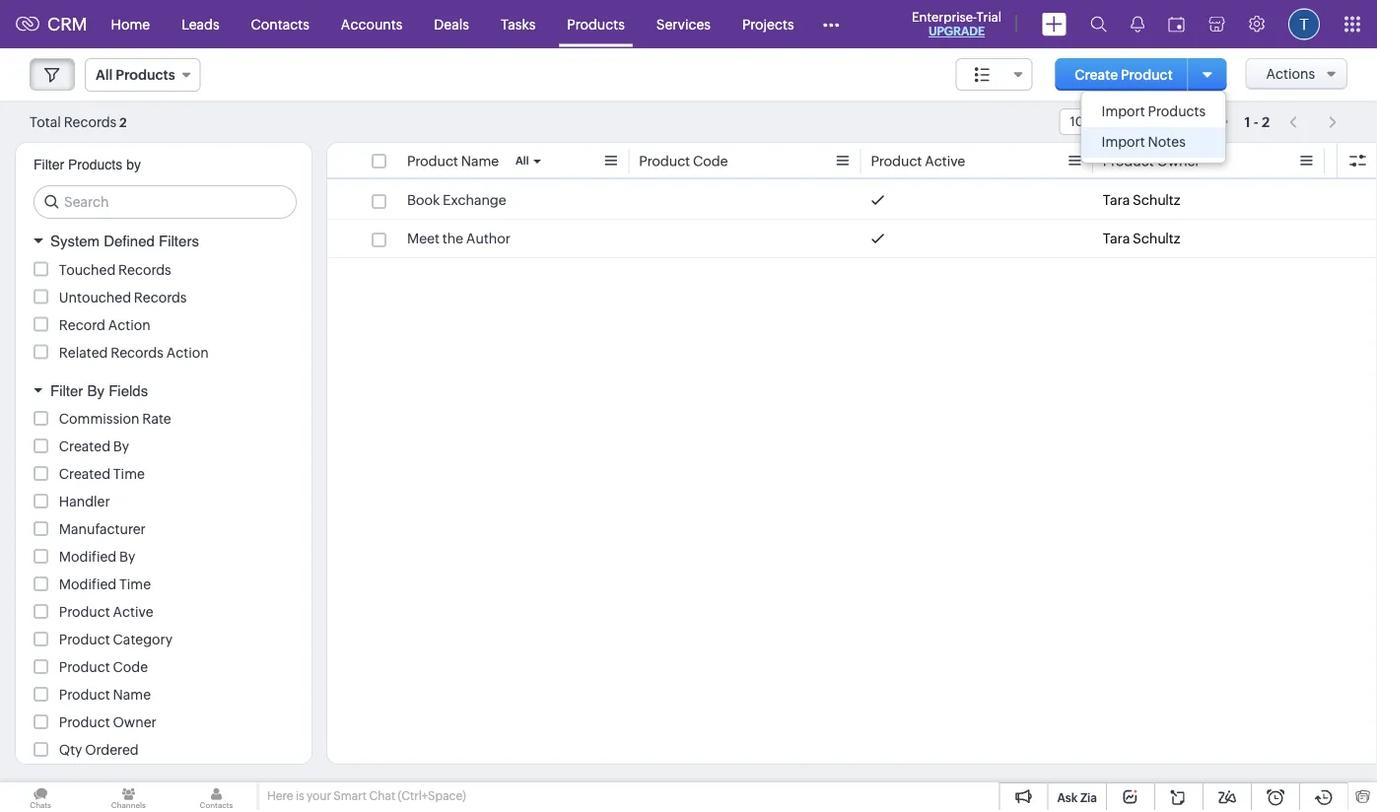 Task type: describe. For each thing, give the bounding box(es) containing it.
system defined filters button
[[16, 224, 312, 259]]

signals image
[[1131, 16, 1145, 33]]

Other Modules field
[[810, 8, 852, 40]]

1 horizontal spatial owner
[[1157, 153, 1201, 169]]

records for 10
[[1087, 114, 1136, 129]]

modified for modified time
[[59, 577, 117, 593]]

record action
[[59, 317, 150, 333]]

by for filter
[[87, 382, 105, 399]]

schultz for meet the author
[[1133, 231, 1181, 247]]

tasks link
[[485, 0, 551, 48]]

accounts link
[[325, 0, 418, 48]]

total
[[30, 114, 61, 130]]

2 for 1 - 2
[[1262, 114, 1270, 130]]

projects link
[[727, 0, 810, 48]]

0 horizontal spatial product active
[[59, 604, 153, 620]]

filter by fields
[[50, 382, 148, 399]]

10
[[1070, 114, 1084, 129]]

actions
[[1266, 66, 1315, 82]]

author
[[466, 231, 511, 247]]

fields
[[109, 382, 148, 399]]

(ctrl+space)
[[398, 790, 466, 803]]

home link
[[95, 0, 166, 48]]

exchange
[[443, 192, 507, 208]]

meet the author
[[407, 231, 511, 247]]

product inside button
[[1121, 67, 1173, 82]]

-
[[1254, 114, 1259, 130]]

tara schultz for meet the author
[[1103, 231, 1181, 247]]

records for total
[[64, 114, 117, 130]]

all for all products
[[96, 67, 113, 83]]

filter for filter products by
[[34, 157, 64, 173]]

leads link
[[166, 0, 235, 48]]

record
[[59, 317, 105, 333]]

filter for filter by fields
[[50, 382, 83, 399]]

commission rate
[[59, 411, 171, 427]]

touched
[[59, 262, 116, 278]]

product category
[[59, 632, 173, 648]]

records for touched
[[118, 262, 171, 278]]

ordered
[[85, 743, 139, 758]]

meet the author link
[[407, 229, 511, 248]]

row group containing book exchange
[[327, 181, 1378, 258]]

book exchange link
[[407, 190, 507, 210]]

handler
[[59, 494, 110, 510]]

products for all products
[[116, 67, 175, 83]]

import notes
[[1102, 134, 1186, 150]]

deals
[[434, 16, 469, 32]]

10 records per page
[[1070, 114, 1191, 129]]

search image
[[1091, 16, 1107, 33]]

the
[[443, 231, 464, 247]]

commission
[[59, 411, 140, 427]]

1
[[1245, 114, 1251, 130]]

deals link
[[418, 0, 485, 48]]

create product
[[1075, 67, 1173, 82]]

created for created time
[[59, 466, 110, 482]]

contacts
[[251, 16, 309, 32]]

zia
[[1081, 791, 1097, 805]]

contacts image
[[176, 783, 257, 811]]

enterprise-
[[912, 9, 977, 24]]

1 - 2
[[1245, 114, 1270, 130]]

qty
[[59, 743, 82, 758]]

total records 2
[[30, 114, 127, 130]]

1 horizontal spatial product name
[[407, 153, 499, 169]]

1 horizontal spatial product active
[[871, 153, 966, 169]]

profile element
[[1277, 0, 1332, 48]]

created by
[[59, 439, 129, 455]]

modified by
[[59, 549, 135, 565]]

size image
[[975, 66, 991, 84]]

import for import products
[[1102, 104, 1146, 119]]

related records action
[[59, 345, 209, 360]]

schultz for book exchange
[[1133, 192, 1181, 208]]

time for modified time
[[119, 577, 151, 593]]

trial
[[977, 9, 1002, 24]]

2 for total records 2
[[119, 115, 127, 130]]

tasks
[[501, 16, 536, 32]]

10 Records Per Page field
[[1060, 108, 1216, 135]]

upgrade
[[929, 25, 985, 38]]

1 horizontal spatial code
[[693, 153, 728, 169]]

untouched records
[[59, 289, 187, 305]]

here
[[267, 790, 293, 803]]

by
[[126, 157, 141, 173]]

profile image
[[1289, 8, 1320, 40]]

touched records
[[59, 262, 171, 278]]

smart
[[334, 790, 367, 803]]

book
[[407, 192, 440, 208]]

meet
[[407, 231, 440, 247]]

records for related
[[111, 345, 164, 360]]

accounts
[[341, 16, 403, 32]]

time for created time
[[113, 466, 145, 482]]

system
[[50, 233, 100, 250]]

create
[[1075, 67, 1118, 82]]

filter products by
[[34, 157, 141, 173]]

created time
[[59, 466, 145, 482]]

system defined filters
[[50, 233, 199, 250]]

created for created by
[[59, 439, 110, 455]]

ask
[[1058, 791, 1078, 805]]

create product button
[[1055, 58, 1193, 91]]

home
[[111, 16, 150, 32]]



Task type: locate. For each thing, give the bounding box(es) containing it.
modified down the manufacturer
[[59, 549, 117, 565]]

0 vertical spatial product active
[[871, 153, 966, 169]]

chats image
[[0, 783, 81, 811]]

0 vertical spatial code
[[693, 153, 728, 169]]

created up handler on the bottom left
[[59, 466, 110, 482]]

products inside field
[[116, 67, 175, 83]]

import products
[[1102, 104, 1206, 119]]

products inside 'link'
[[1148, 104, 1206, 119]]

0 horizontal spatial product name
[[59, 687, 151, 703]]

1 vertical spatial tara schultz
[[1103, 231, 1181, 247]]

tara schultz
[[1103, 192, 1181, 208], [1103, 231, 1181, 247]]

created
[[59, 439, 110, 455], [59, 466, 110, 482]]

records
[[64, 114, 117, 130], [1087, 114, 1136, 129], [118, 262, 171, 278], [134, 289, 187, 305], [111, 345, 164, 360]]

products for import products
[[1148, 104, 1206, 119]]

records inside 10 records per page field
[[1087, 114, 1136, 129]]

product active
[[871, 153, 966, 169], [59, 604, 153, 620]]

is
[[296, 790, 304, 803]]

modified time
[[59, 577, 151, 593]]

tara
[[1103, 192, 1130, 208], [1103, 231, 1130, 247]]

name down category
[[113, 687, 151, 703]]

1 vertical spatial all
[[516, 155, 529, 167]]

row group
[[327, 181, 1378, 258]]

0 vertical spatial tara schultz
[[1103, 192, 1181, 208]]

enterprise-trial upgrade
[[912, 9, 1002, 38]]

Search text field
[[35, 186, 296, 218]]

0 horizontal spatial all
[[96, 67, 113, 83]]

2 tara from the top
[[1103, 231, 1130, 247]]

time down modified by
[[119, 577, 151, 593]]

records right "10"
[[1087, 114, 1136, 129]]

untouched
[[59, 289, 131, 305]]

products left by
[[68, 157, 123, 173]]

0 vertical spatial time
[[113, 466, 145, 482]]

0 vertical spatial schultz
[[1133, 192, 1181, 208]]

by
[[87, 382, 105, 399], [113, 439, 129, 455], [119, 549, 135, 565]]

time down created by
[[113, 466, 145, 482]]

active
[[925, 153, 966, 169], [113, 604, 153, 620]]

0 vertical spatial all
[[96, 67, 113, 83]]

0 vertical spatial by
[[87, 382, 105, 399]]

0 vertical spatial active
[[925, 153, 966, 169]]

services
[[656, 16, 711, 32]]

1 vertical spatial time
[[119, 577, 151, 593]]

2 modified from the top
[[59, 577, 117, 593]]

signals element
[[1119, 0, 1157, 48]]

product owner
[[1103, 153, 1201, 169], [59, 715, 157, 731]]

0 horizontal spatial owner
[[113, 715, 157, 731]]

0 horizontal spatial action
[[108, 317, 150, 333]]

records for untouched
[[134, 289, 187, 305]]

1 horizontal spatial all
[[516, 155, 529, 167]]

action up filter by fields "dropdown button"
[[166, 345, 209, 360]]

1 vertical spatial import
[[1102, 134, 1146, 150]]

services link
[[641, 0, 727, 48]]

2 tara schultz from the top
[[1103, 231, 1181, 247]]

name up the exchange
[[461, 153, 499, 169]]

2 vertical spatial by
[[119, 549, 135, 565]]

owner
[[1157, 153, 1201, 169], [113, 715, 157, 731]]

2
[[1262, 114, 1270, 130], [119, 115, 127, 130]]

2 created from the top
[[59, 466, 110, 482]]

0 vertical spatial name
[[461, 153, 499, 169]]

by for created
[[113, 439, 129, 455]]

action
[[108, 317, 150, 333], [166, 345, 209, 360]]

your
[[307, 790, 331, 803]]

0 horizontal spatial product owner
[[59, 715, 157, 731]]

import products link
[[1082, 97, 1226, 127]]

create menu image
[[1042, 12, 1067, 36]]

0 horizontal spatial active
[[113, 604, 153, 620]]

records up filter products by
[[64, 114, 117, 130]]

1 vertical spatial schultz
[[1133, 231, 1181, 247]]

products right tasks
[[567, 16, 625, 32]]

1 vertical spatial code
[[113, 660, 148, 675]]

import notes link
[[1082, 127, 1226, 158]]

1 horizontal spatial product owner
[[1103, 153, 1201, 169]]

action up "related records action"
[[108, 317, 150, 333]]

here is your smart chat (ctrl+space)
[[267, 790, 466, 803]]

product
[[1121, 67, 1173, 82], [407, 153, 458, 169], [639, 153, 690, 169], [871, 153, 922, 169], [1103, 153, 1154, 169], [59, 604, 110, 620], [59, 632, 110, 648], [59, 660, 110, 675], [59, 687, 110, 703], [59, 715, 110, 731]]

0 vertical spatial tara
[[1103, 192, 1130, 208]]

filters
[[159, 233, 199, 250]]

1 vertical spatial owner
[[113, 715, 157, 731]]

1 vertical spatial product name
[[59, 687, 151, 703]]

0 vertical spatial modified
[[59, 549, 117, 565]]

product owner up ordered
[[59, 715, 157, 731]]

1 tara from the top
[[1103, 192, 1130, 208]]

contacts link
[[235, 0, 325, 48]]

0 vertical spatial owner
[[1157, 153, 1201, 169]]

products link
[[551, 0, 641, 48]]

1 vertical spatial product code
[[59, 660, 148, 675]]

filter inside "dropdown button"
[[50, 382, 83, 399]]

all for all
[[516, 155, 529, 167]]

product name up book exchange
[[407, 153, 499, 169]]

0 vertical spatial created
[[59, 439, 110, 455]]

records up 'fields'
[[111, 345, 164, 360]]

channels image
[[88, 783, 169, 811]]

1 vertical spatial product owner
[[59, 715, 157, 731]]

0 vertical spatial action
[[108, 317, 150, 333]]

1 vertical spatial modified
[[59, 577, 117, 593]]

0 horizontal spatial 2
[[119, 115, 127, 130]]

1 tara schultz from the top
[[1103, 192, 1181, 208]]

owner down notes
[[1157, 153, 1201, 169]]

1 created from the top
[[59, 439, 110, 455]]

products for filter products by
[[68, 157, 123, 173]]

by inside "dropdown button"
[[87, 382, 105, 399]]

All Products field
[[85, 58, 201, 92]]

schultz
[[1133, 192, 1181, 208], [1133, 231, 1181, 247]]

leads
[[182, 16, 219, 32]]

tara schultz for book exchange
[[1103, 192, 1181, 208]]

1 vertical spatial active
[[113, 604, 153, 620]]

0 vertical spatial filter
[[34, 157, 64, 173]]

time
[[113, 466, 145, 482], [119, 577, 151, 593]]

crm link
[[16, 14, 87, 34]]

created down commission
[[59, 439, 110, 455]]

chat
[[369, 790, 396, 803]]

2 up by
[[119, 115, 127, 130]]

0 vertical spatial product code
[[639, 153, 728, 169]]

1 horizontal spatial 2
[[1262, 114, 1270, 130]]

1 import from the top
[[1102, 104, 1146, 119]]

product name up qty ordered
[[59, 687, 151, 703]]

records down 'touched records'
[[134, 289, 187, 305]]

page
[[1161, 114, 1191, 129]]

1 horizontal spatial name
[[461, 153, 499, 169]]

1 vertical spatial filter
[[50, 382, 83, 399]]

by up modified time
[[119, 549, 135, 565]]

0 horizontal spatial code
[[113, 660, 148, 675]]

by for modified
[[119, 549, 135, 565]]

all
[[96, 67, 113, 83], [516, 155, 529, 167]]

1 horizontal spatial action
[[166, 345, 209, 360]]

notes
[[1148, 134, 1186, 150]]

product code
[[639, 153, 728, 169], [59, 660, 148, 675]]

code
[[693, 153, 728, 169], [113, 660, 148, 675]]

1 vertical spatial created
[[59, 466, 110, 482]]

owner up ordered
[[113, 715, 157, 731]]

1 horizontal spatial active
[[925, 153, 966, 169]]

filter by fields button
[[16, 373, 312, 408]]

0 vertical spatial product owner
[[1103, 153, 1201, 169]]

filter down the related
[[50, 382, 83, 399]]

product name
[[407, 153, 499, 169], [59, 687, 151, 703]]

1 horizontal spatial product code
[[639, 153, 728, 169]]

0 horizontal spatial product code
[[59, 660, 148, 675]]

modified down modified by
[[59, 577, 117, 593]]

calendar image
[[1168, 16, 1185, 32]]

1 vertical spatial name
[[113, 687, 151, 703]]

import for import notes
[[1102, 134, 1146, 150]]

None field
[[956, 58, 1033, 91]]

2 inside the total records 2
[[119, 115, 127, 130]]

by down "commission rate"
[[113, 439, 129, 455]]

ask zia
[[1058, 791, 1097, 805]]

projects
[[742, 16, 794, 32]]

0 vertical spatial product name
[[407, 153, 499, 169]]

1 vertical spatial product active
[[59, 604, 153, 620]]

related
[[59, 345, 108, 360]]

tara for book exchange
[[1103, 192, 1130, 208]]

1 vertical spatial tara
[[1103, 231, 1130, 247]]

by up commission
[[87, 382, 105, 399]]

import inside 'link'
[[1102, 104, 1146, 119]]

filter down total
[[34, 157, 64, 173]]

create menu element
[[1030, 0, 1079, 48]]

0 vertical spatial import
[[1102, 104, 1146, 119]]

category
[[113, 632, 173, 648]]

manufacturer
[[59, 522, 146, 537]]

products down home
[[116, 67, 175, 83]]

import
[[1102, 104, 1146, 119], [1102, 134, 1146, 150]]

0 horizontal spatial name
[[113, 687, 151, 703]]

modified for modified by
[[59, 549, 117, 565]]

2 right "-"
[[1262, 114, 1270, 130]]

navigation
[[1280, 107, 1348, 136]]

2 schultz from the top
[[1133, 231, 1181, 247]]

1 vertical spatial action
[[166, 345, 209, 360]]

modified
[[59, 549, 117, 565], [59, 577, 117, 593]]

defined
[[104, 233, 155, 250]]

search element
[[1079, 0, 1119, 48]]

product owner down import notes
[[1103, 153, 1201, 169]]

qty ordered
[[59, 743, 139, 758]]

all products
[[96, 67, 175, 83]]

book exchange
[[407, 192, 507, 208]]

2 import from the top
[[1102, 134, 1146, 150]]

tara for meet the author
[[1103, 231, 1130, 247]]

1 vertical spatial by
[[113, 439, 129, 455]]

products up notes
[[1148, 104, 1206, 119]]

1 modified from the top
[[59, 549, 117, 565]]

1 schultz from the top
[[1133, 192, 1181, 208]]

per
[[1139, 114, 1158, 129]]

all inside all products field
[[96, 67, 113, 83]]

records down defined
[[118, 262, 171, 278]]

name
[[461, 153, 499, 169], [113, 687, 151, 703]]

rate
[[142, 411, 171, 427]]

crm
[[47, 14, 87, 34]]



Task type: vqa. For each thing, say whether or not it's contained in the screenshot.
"(Sample)" inside the Feltz Printing Service (Sample) Link
no



